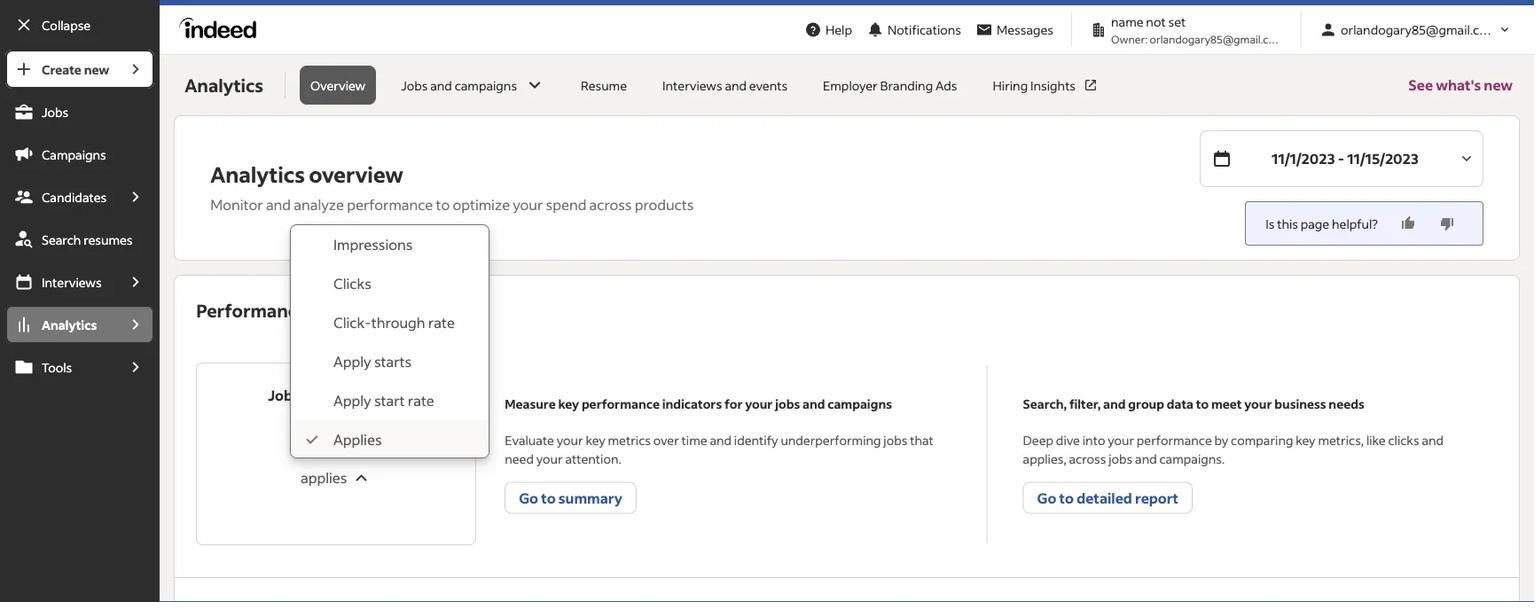 Task type: describe. For each thing, give the bounding box(es) containing it.
employer branding ads link
[[812, 66, 968, 105]]

see what's new button
[[1409, 55, 1513, 115]]

applies,
[[1023, 451, 1067, 466]]

owner:
[[1111, 32, 1148, 46]]

impressions
[[333, 235, 413, 254]]

like
[[1366, 432, 1386, 448]]

go to detailed report
[[1037, 489, 1179, 507]]

apply starts
[[333, 353, 412, 371]]

create new
[[42, 61, 109, 77]]

candidates link
[[5, 177, 117, 216]]

name not set owner: orlandogary85@gmail.com element
[[1083, 12, 1290, 47]]

0 vertical spatial jobs
[[775, 396, 800, 411]]

0 vertical spatial analytics
[[185, 74, 263, 97]]

overview link
[[300, 66, 376, 105]]

hiring
[[993, 77, 1028, 93]]

2 horizontal spatial campaigns
[[828, 396, 892, 411]]

optimize
[[453, 196, 510, 214]]

what's
[[1436, 76, 1481, 94]]

go to detailed report link
[[1023, 482, 1193, 514]]

your inside deep dive into your performance by comparing key metrics, like clicks and applies, across jobs and campaigns.
[[1108, 432, 1134, 448]]

apply for apply starts
[[333, 353, 371, 371]]

need
[[505, 451, 534, 466]]

metrics
[[608, 432, 651, 448]]

detailed
[[1077, 489, 1132, 507]]

0 horizontal spatial key
[[558, 396, 579, 411]]

performance inside deep dive into your performance by comparing key metrics, like clicks and applies, across jobs and campaigns.
[[1137, 432, 1212, 448]]

go to summary link
[[505, 482, 637, 514]]

your down evaluate
[[536, 451, 563, 466]]

measure key performance indicators for your jobs and campaigns
[[505, 396, 892, 411]]

products
[[635, 196, 694, 214]]

evaluate your key metrics over time and identify underperforming jobs that need your attention.
[[505, 432, 934, 466]]

go to summary
[[519, 489, 622, 507]]

across inside deep dive into your performance by comparing key metrics, like clicks and applies, across jobs and campaigns.
[[1069, 451, 1106, 466]]

hiring insights link
[[982, 66, 1109, 105]]

interviews and events link
[[652, 66, 798, 105]]

is
[[1266, 215, 1275, 231]]

performance summary
[[196, 299, 391, 322]]

click-
[[333, 313, 371, 332]]

monitor
[[210, 196, 263, 214]]

to down evaluate
[[541, 489, 556, 507]]

interviews and events
[[662, 77, 788, 93]]

indicators
[[662, 396, 722, 411]]

applies
[[301, 469, 347, 487]]

your right 'meet'
[[1245, 396, 1272, 411]]

measure
[[505, 396, 556, 411]]

jobs for jobs
[[42, 104, 68, 120]]

for
[[725, 396, 743, 411]]

and inside jobs and campaigns 0
[[302, 386, 328, 404]]

report
[[1135, 489, 1179, 507]]

jobs for jobs and campaigns 0
[[268, 386, 299, 404]]

insights
[[1030, 77, 1076, 93]]

this page is helpful image
[[1399, 215, 1417, 232]]

data
[[1167, 396, 1194, 411]]

overview
[[310, 77, 366, 93]]

your right for at the left bottom of the page
[[745, 396, 773, 411]]

go for go to detailed report
[[1037, 489, 1057, 507]]

starts
[[374, 353, 412, 371]]

resume
[[581, 77, 627, 93]]

see
[[1409, 76, 1433, 94]]

jobs and campaigns
[[401, 77, 517, 93]]

your inside the analytics overview monitor and analyze performance to optimize your spend across products
[[513, 196, 543, 214]]

deep dive into your performance by comparing key metrics, like clicks and applies, across jobs and campaigns.
[[1023, 432, 1444, 466]]

jobs and campaigns button
[[390, 66, 556, 105]]

underperforming
[[781, 432, 881, 448]]

across inside the analytics overview monitor and analyze performance to optimize your spend across products
[[589, 196, 632, 214]]

new inside menu bar
[[84, 61, 109, 77]]

into
[[1083, 432, 1105, 448]]

jobs for jobs and campaigns
[[401, 77, 428, 93]]

helpful?
[[1332, 215, 1378, 231]]

over
[[653, 432, 679, 448]]

click-through rate
[[333, 313, 455, 332]]

1 horizontal spatial performance
[[582, 396, 660, 411]]

employer branding ads
[[823, 77, 957, 93]]

meet
[[1211, 396, 1242, 411]]

rate for click-through rate
[[428, 313, 455, 332]]

2 vertical spatial analytics
[[42, 317, 97, 333]]

spend
[[546, 196, 587, 214]]

start
[[374, 392, 405, 410]]

needs
[[1329, 396, 1365, 411]]

campaigns link
[[5, 135, 154, 174]]

your up attention.
[[557, 432, 583, 448]]

campaigns for jobs and campaigns 0
[[331, 386, 405, 404]]

identify
[[734, 432, 778, 448]]

analytics link
[[5, 305, 117, 344]]

employer
[[823, 77, 878, 93]]

resumes
[[83, 231, 133, 247]]

attention.
[[565, 451, 621, 466]]

messages
[[997, 22, 1054, 38]]

apply for apply start rate
[[333, 392, 371, 410]]

applies option
[[291, 420, 489, 459]]



Task type: vqa. For each thing, say whether or not it's contained in the screenshot.
first Job from the top
no



Task type: locate. For each thing, give the bounding box(es) containing it.
1 vertical spatial across
[[1069, 451, 1106, 466]]

rate
[[428, 313, 455, 332], [408, 392, 434, 410]]

clicks
[[1388, 432, 1420, 448]]

2 horizontal spatial jobs
[[401, 77, 428, 93]]

jobs and campaigns 0
[[268, 386, 405, 462]]

jobs inside button
[[401, 77, 428, 93]]

rate right through
[[428, 313, 455, 332]]

and inside the analytics overview monitor and analyze performance to optimize your spend across products
[[266, 196, 291, 214]]

1 vertical spatial apply
[[333, 392, 371, 410]]

0 vertical spatial summary
[[311, 299, 391, 322]]

2 vertical spatial performance
[[1137, 432, 1212, 448]]

this page is not helpful image
[[1438, 215, 1456, 232]]

your right into at the bottom right of page
[[1108, 432, 1134, 448]]

jobs right overview link on the top left of the page
[[401, 77, 428, 93]]

1 horizontal spatial campaigns
[[455, 77, 517, 93]]

menu bar containing create new
[[0, 50, 160, 602]]

analytics
[[185, 74, 263, 97], [210, 160, 305, 188], [42, 317, 97, 333]]

jobs
[[775, 396, 800, 411], [884, 432, 908, 448], [1109, 451, 1133, 466]]

to inside the analytics overview monitor and analyze performance to optimize your spend across products
[[436, 196, 450, 214]]

rate for apply start rate
[[408, 392, 434, 410]]

apply start rate
[[333, 392, 434, 410]]

resume link
[[570, 66, 638, 105]]

0 vertical spatial jobs
[[401, 77, 428, 93]]

comparing
[[1231, 432, 1293, 448]]

performance
[[196, 299, 307, 322]]

evaluate
[[505, 432, 554, 448]]

0 horizontal spatial orlandogary85@gmail.com
[[1150, 32, 1284, 46]]

1 vertical spatial analytics
[[210, 160, 305, 188]]

create new link
[[5, 50, 117, 89]]

orlandogary85@gmail.com
[[1341, 22, 1498, 38], [1150, 32, 1284, 46]]

0 horizontal spatial go
[[519, 489, 538, 507]]

list box
[[291, 225, 489, 459]]

and inside evaluate your key metrics over time and identify underperforming jobs that need your attention.
[[710, 432, 732, 448]]

jobs up identify
[[775, 396, 800, 411]]

clicks
[[333, 274, 371, 293]]

name not set owner: orlandogary85@gmail.com
[[1111, 14, 1284, 46]]

1 horizontal spatial jobs
[[884, 432, 908, 448]]

0 vertical spatial rate
[[428, 313, 455, 332]]

go down applies,
[[1037, 489, 1057, 507]]

0 horizontal spatial performance
[[347, 196, 433, 214]]

1 horizontal spatial interviews
[[662, 77, 722, 93]]

analytics up monitor
[[210, 160, 305, 188]]

interviews left events
[[662, 77, 722, 93]]

search
[[42, 231, 81, 247]]

1 horizontal spatial across
[[1069, 451, 1106, 466]]

applies
[[333, 431, 382, 449]]

help button
[[797, 13, 859, 46]]

11/1/2023
[[1272, 149, 1335, 168]]

0 horizontal spatial across
[[589, 196, 632, 214]]

key right measure
[[558, 396, 579, 411]]

campaigns for jobs and campaigns
[[455, 77, 517, 93]]

indeed home image
[[179, 17, 264, 39]]

orlandogary85@gmail.com inside name not set owner: orlandogary85@gmail.com
[[1150, 32, 1284, 46]]

performance up impressions
[[347, 196, 433, 214]]

0 horizontal spatial new
[[84, 61, 109, 77]]

jobs inside jobs and campaigns 0
[[268, 386, 299, 404]]

is this page helpful?
[[1266, 215, 1378, 231]]

1 vertical spatial rate
[[408, 392, 434, 410]]

list box containing impressions
[[291, 225, 489, 459]]

across right spend
[[589, 196, 632, 214]]

analytics up the tools link
[[42, 317, 97, 333]]

group
[[160, 0, 1534, 5]]

jobs
[[401, 77, 428, 93], [42, 104, 68, 120], [268, 386, 299, 404]]

go
[[519, 489, 538, 507], [1037, 489, 1057, 507]]

key up attention.
[[586, 432, 605, 448]]

collapse button
[[5, 5, 154, 44]]

campaigns inside button
[[455, 77, 517, 93]]

jobs left that
[[884, 432, 908, 448]]

jobs up "go to detailed report"
[[1109, 451, 1133, 466]]

your left spend
[[513, 196, 543, 214]]

ads
[[936, 77, 957, 93]]

interviews link
[[5, 262, 117, 302]]

performance up the metrics
[[582, 396, 660, 411]]

2 horizontal spatial jobs
[[1109, 451, 1133, 466]]

11/1/2023 - 11/15/2023
[[1272, 149, 1419, 168]]

orlandogary85@gmail.com up see
[[1341, 22, 1498, 38]]

0 horizontal spatial summary
[[311, 299, 391, 322]]

this
[[1277, 215, 1298, 231]]

0 vertical spatial across
[[589, 196, 632, 214]]

jobs link
[[5, 92, 154, 131]]

analytics down indeed home image
[[185, 74, 263, 97]]

new right create
[[84, 61, 109, 77]]

candidates
[[42, 189, 107, 205]]

summary
[[311, 299, 391, 322], [559, 489, 622, 507]]

collapse
[[42, 17, 91, 33]]

tools
[[42, 359, 72, 375]]

orlandogary85@gmail.com down set
[[1150, 32, 1284, 46]]

new right what's
[[1484, 76, 1513, 94]]

1 horizontal spatial jobs
[[268, 386, 299, 404]]

performance up "campaigns."
[[1137, 432, 1212, 448]]

2 horizontal spatial performance
[[1137, 432, 1212, 448]]

interviews for interviews
[[42, 274, 102, 290]]

key inside deep dive into your performance by comparing key metrics, like clicks and applies, across jobs and campaigns.
[[1296, 432, 1316, 448]]

0
[[323, 412, 350, 462]]

menu bar
[[0, 50, 160, 602]]

key left metrics,
[[1296, 432, 1316, 448]]

analytics inside the analytics overview monitor and analyze performance to optimize your spend across products
[[210, 160, 305, 188]]

campaigns inside jobs and campaigns 0
[[331, 386, 405, 404]]

to left detailed
[[1059, 489, 1074, 507]]

orlandogary85@gmail.com inside dropdown button
[[1341, 22, 1498, 38]]

1 vertical spatial performance
[[582, 396, 660, 411]]

new inside button
[[1484, 76, 1513, 94]]

notifications button
[[859, 10, 968, 49]]

search, filter, and group data to meet your business needs
[[1023, 396, 1365, 411]]

1 vertical spatial interviews
[[42, 274, 102, 290]]

2 horizontal spatial key
[[1296, 432, 1316, 448]]

time
[[682, 432, 707, 448]]

1 apply from the top
[[333, 353, 371, 371]]

through
[[371, 313, 425, 332]]

events
[[749, 77, 788, 93]]

summary down clicks
[[311, 299, 391, 322]]

to left optimize
[[436, 196, 450, 214]]

analyze
[[294, 196, 344, 214]]

campaigns
[[455, 77, 517, 93], [331, 386, 405, 404], [828, 396, 892, 411]]

2 go from the left
[[1037, 489, 1057, 507]]

interviews down search resumes link
[[42, 274, 102, 290]]

0 horizontal spatial interviews
[[42, 274, 102, 290]]

interviews for interviews and events
[[662, 77, 722, 93]]

see what's new
[[1409, 76, 1513, 94]]

set
[[1168, 14, 1186, 30]]

apply left 'start' at the bottom left of page
[[333, 392, 371, 410]]

campaigns
[[42, 146, 106, 162]]

search,
[[1023, 396, 1067, 411]]

1 go from the left
[[519, 489, 538, 507]]

1 horizontal spatial orlandogary85@gmail.com
[[1341, 22, 1498, 38]]

orlandogary85@gmail.com button
[[1312, 13, 1520, 46]]

and
[[430, 77, 452, 93], [725, 77, 747, 93], [266, 196, 291, 214], [302, 386, 328, 404], [803, 396, 825, 411], [1103, 396, 1126, 411], [710, 432, 732, 448], [1422, 432, 1444, 448], [1135, 451, 1157, 466]]

0 vertical spatial apply
[[333, 353, 371, 371]]

apply down the "click-" on the left bottom of the page
[[333, 353, 371, 371]]

0 horizontal spatial jobs
[[775, 396, 800, 411]]

metrics,
[[1318, 432, 1364, 448]]

and inside button
[[430, 77, 452, 93]]

summary down attention.
[[559, 489, 622, 507]]

notifications
[[888, 22, 961, 38]]

jobs inside menu bar
[[42, 104, 68, 120]]

1 horizontal spatial new
[[1484, 76, 1513, 94]]

0 horizontal spatial jobs
[[42, 104, 68, 120]]

go down the need
[[519, 489, 538, 507]]

interviews inside menu bar
[[42, 274, 102, 290]]

jobs down performance summary
[[268, 386, 299, 404]]

analytics overview monitor and analyze performance to optimize your spend across products
[[210, 160, 694, 214]]

to right data
[[1196, 396, 1209, 411]]

1 horizontal spatial go
[[1037, 489, 1057, 507]]

branding
[[880, 77, 933, 93]]

search resumes link
[[5, 220, 154, 259]]

-
[[1338, 149, 1344, 168]]

campaigns.
[[1160, 451, 1225, 466]]

2 vertical spatial jobs
[[1109, 451, 1133, 466]]

2 vertical spatial jobs
[[268, 386, 299, 404]]

0 vertical spatial interviews
[[662, 77, 722, 93]]

rate right 'start' at the bottom left of page
[[408, 392, 434, 410]]

not
[[1146, 14, 1166, 30]]

search resumes
[[42, 231, 133, 247]]

performance inside the analytics overview monitor and analyze performance to optimize your spend across products
[[347, 196, 433, 214]]

2 apply from the top
[[333, 392, 371, 410]]

1 horizontal spatial summary
[[559, 489, 622, 507]]

interviews
[[662, 77, 722, 93], [42, 274, 102, 290]]

help
[[826, 22, 852, 38]]

by
[[1215, 432, 1229, 448]]

key inside evaluate your key metrics over time and identify underperforming jobs that need your attention.
[[586, 432, 605, 448]]

tools link
[[5, 348, 117, 387]]

jobs down create new link
[[42, 104, 68, 120]]

1 vertical spatial jobs
[[884, 432, 908, 448]]

1 horizontal spatial key
[[586, 432, 605, 448]]

0 vertical spatial performance
[[347, 196, 433, 214]]

that
[[910, 432, 934, 448]]

1 vertical spatial summary
[[559, 489, 622, 507]]

overview
[[309, 160, 403, 188]]

business
[[1275, 396, 1326, 411]]

jobs inside deep dive into your performance by comparing key metrics, like clicks and applies, across jobs and campaigns.
[[1109, 451, 1133, 466]]

11/15/2023
[[1347, 149, 1419, 168]]

0 horizontal spatial campaigns
[[331, 386, 405, 404]]

group
[[1128, 396, 1164, 411]]

apply
[[333, 353, 371, 371], [333, 392, 371, 410]]

create
[[42, 61, 81, 77]]

1 vertical spatial jobs
[[42, 104, 68, 120]]

messages link
[[968, 13, 1061, 46]]

hiring insights
[[993, 77, 1076, 93]]

jobs inside evaluate your key metrics over time and identify underperforming jobs that need your attention.
[[884, 432, 908, 448]]

across down into at the bottom right of page
[[1069, 451, 1106, 466]]

go for go to summary
[[519, 489, 538, 507]]

deep
[[1023, 432, 1054, 448]]



